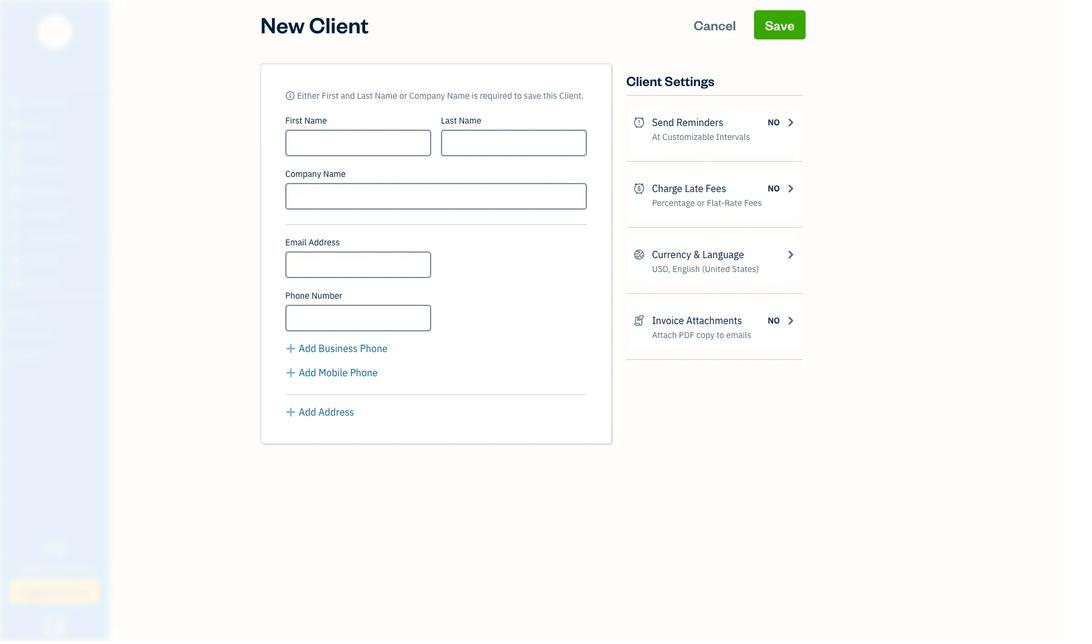 Task type: locate. For each thing, give the bounding box(es) containing it.
phone right mobile
[[350, 367, 378, 379]]

flat-
[[707, 198, 725, 209]]

first left and
[[322, 90, 339, 101]]

or left flat-
[[698, 198, 705, 209]]

chevronright image
[[785, 115, 797, 130], [785, 181, 797, 196], [785, 247, 797, 262], [785, 313, 797, 328]]

1 vertical spatial add
[[299, 367, 316, 379]]

0 vertical spatial client
[[309, 10, 369, 39]]

this
[[544, 90, 558, 101]]

Last Name text field
[[441, 130, 587, 156]]

0 horizontal spatial company
[[286, 169, 321, 179]]

latereminders image
[[634, 115, 645, 130]]

3 add from the top
[[299, 406, 316, 418]]

upgrade
[[21, 584, 64, 598]]

plus image for add address
[[286, 405, 297, 419]]

invoice attachments
[[653, 315, 743, 327]]

phone number
[[286, 290, 343, 301]]

add for add address
[[299, 406, 316, 418]]

attachments
[[687, 315, 743, 327]]

First Name text field
[[286, 130, 432, 156]]

customizable
[[663, 132, 715, 142]]

2 plus image from the top
[[286, 366, 297, 380]]

3 no from the top
[[768, 315, 781, 326]]

plus image
[[286, 341, 297, 356], [286, 366, 297, 380], [286, 405, 297, 419]]

fees
[[706, 182, 727, 195], [745, 198, 763, 209]]

send
[[653, 116, 675, 129]]

0 vertical spatial add
[[299, 343, 316, 355]]

pdf
[[679, 330, 695, 341]]

client up the latereminders icon
[[627, 72, 663, 89]]

chevronright image for send reminders
[[785, 115, 797, 130]]

or right and
[[400, 90, 408, 101]]

0 horizontal spatial first
[[286, 115, 303, 126]]

company up last name
[[410, 90, 445, 101]]

company
[[410, 90, 445, 101], [286, 169, 321, 179]]

to left save
[[515, 90, 522, 101]]

phone left "number"
[[286, 290, 310, 301]]

latefees image
[[634, 181, 645, 196]]

states)
[[733, 264, 760, 275]]

30
[[43, 535, 66, 561]]

last right and
[[357, 90, 373, 101]]

last
[[357, 90, 373, 101], [441, 115, 457, 126]]

1 vertical spatial phone
[[360, 343, 388, 355]]

left
[[41, 561, 58, 573]]

add mobile phone
[[299, 367, 378, 379]]

name down the either
[[305, 115, 327, 126]]

3 chevronright image from the top
[[785, 247, 797, 262]]

last down either first and last name or company name is required to save this client.
[[441, 115, 457, 126]]

1 vertical spatial address
[[319, 406, 354, 418]]

first down 'primary' icon
[[286, 115, 303, 126]]

0 horizontal spatial client
[[309, 10, 369, 39]]

2 vertical spatial phone
[[350, 367, 378, 379]]

0 horizontal spatial fees
[[706, 182, 727, 195]]

or
[[400, 90, 408, 101], [698, 198, 705, 209]]

0 vertical spatial first
[[322, 90, 339, 101]]

1 horizontal spatial to
[[717, 330, 725, 341]]

currency & language
[[653, 249, 745, 261]]

new client
[[261, 10, 369, 39]]

percentage or flat-rate fees
[[653, 198, 763, 209]]

1 vertical spatial client
[[627, 72, 663, 89]]

1 horizontal spatial last
[[441, 115, 457, 126]]

no
[[768, 117, 781, 128], [768, 183, 781, 194], [768, 315, 781, 326]]

0 vertical spatial plus image
[[286, 341, 297, 356]]

email address
[[286, 237, 340, 248]]

add
[[299, 343, 316, 355], [299, 367, 316, 379], [299, 406, 316, 418]]

charge late fees
[[653, 182, 727, 195]]

1 horizontal spatial or
[[698, 198, 705, 209]]

no for charge late fees
[[768, 183, 781, 194]]

0 vertical spatial address
[[309, 237, 340, 248]]

fees right rate
[[745, 198, 763, 209]]

first
[[322, 90, 339, 101], [286, 115, 303, 126]]

address down add mobile phone
[[319, 406, 354, 418]]

plus image left add address
[[286, 405, 297, 419]]

0 vertical spatial to
[[515, 90, 522, 101]]

address inside button
[[319, 406, 354, 418]]

phone inside add business phone button
[[360, 343, 388, 355]]

chevronright image for invoice attachments
[[785, 313, 797, 328]]

0 horizontal spatial or
[[400, 90, 408, 101]]

client right new
[[309, 10, 369, 39]]

1 horizontal spatial first
[[322, 90, 339, 101]]

2 add from the top
[[299, 367, 316, 379]]

phone
[[286, 290, 310, 301], [360, 343, 388, 355], [350, 367, 378, 379]]

0 horizontal spatial to
[[515, 90, 522, 101]]

phone inside the add mobile phone button
[[350, 367, 378, 379]]

company down first name
[[286, 169, 321, 179]]

english
[[673, 264, 701, 275]]

1 vertical spatial fees
[[745, 198, 763, 209]]

either
[[297, 90, 320, 101]]

phone down phone number text box
[[360, 343, 388, 355]]

add mobile phone button
[[286, 366, 378, 380]]

intervals
[[717, 132, 751, 142]]

name for first name
[[305, 115, 327, 126]]

main element
[[0, 0, 139, 641]]

0 vertical spatial phone
[[286, 290, 310, 301]]

plus image left mobile
[[286, 366, 297, 380]]

add left mobile
[[299, 367, 316, 379]]

1 vertical spatial last
[[441, 115, 457, 126]]

2 vertical spatial no
[[768, 315, 781, 326]]

1 plus image from the top
[[286, 341, 297, 356]]

name for company name
[[323, 169, 346, 179]]

upgrade now
[[21, 584, 89, 598]]

plus image left 'business'
[[286, 341, 297, 356]]

1 chevronright image from the top
[[785, 115, 797, 130]]

name down first name text field
[[323, 169, 346, 179]]

0 vertical spatial company
[[410, 90, 445, 101]]

client settings
[[627, 72, 715, 89]]

address
[[309, 237, 340, 248], [319, 406, 354, 418]]

1 vertical spatial first
[[286, 115, 303, 126]]

4 chevronright image from the top
[[785, 313, 797, 328]]

1 no from the top
[[768, 117, 781, 128]]

name down 'is' in the left top of the page
[[459, 115, 482, 126]]

is
[[472, 90, 478, 101]]

currencyandlanguage image
[[634, 247, 645, 262]]

add left 'business'
[[299, 343, 316, 355]]

1 horizontal spatial client
[[627, 72, 663, 89]]

in
[[60, 561, 70, 573]]

1 vertical spatial no
[[768, 183, 781, 194]]

2 chevronright image from the top
[[785, 181, 797, 196]]

address right email
[[309, 237, 340, 248]]

1 horizontal spatial fees
[[745, 198, 763, 209]]

3 plus image from the top
[[286, 405, 297, 419]]

2 no from the top
[[768, 183, 781, 194]]

2 vertical spatial plus image
[[286, 405, 297, 419]]

name
[[375, 90, 398, 101], [447, 90, 470, 101], [305, 115, 327, 126], [459, 115, 482, 126], [323, 169, 346, 179]]

0 vertical spatial no
[[768, 117, 781, 128]]

1 vertical spatial plus image
[[286, 366, 297, 380]]

plus image for add mobile phone
[[286, 366, 297, 380]]

to
[[515, 90, 522, 101], [717, 330, 725, 341]]

cancel button
[[683, 10, 748, 39]]

client
[[309, 10, 369, 39], [627, 72, 663, 89]]

fees up flat-
[[706, 182, 727, 195]]

email
[[286, 237, 307, 248]]

add down the add mobile phone button
[[299, 406, 316, 418]]

copy
[[697, 330, 715, 341]]

to right copy
[[717, 330, 725, 341]]

0 vertical spatial last
[[357, 90, 373, 101]]

0 vertical spatial fees
[[706, 182, 727, 195]]

invoices image
[[634, 313, 645, 328]]

1 add from the top
[[299, 343, 316, 355]]

2 vertical spatial add
[[299, 406, 316, 418]]

1 vertical spatial or
[[698, 198, 705, 209]]

chevronright image for charge late fees
[[785, 181, 797, 196]]

address for add address
[[319, 406, 354, 418]]



Task type: vqa. For each thing, say whether or not it's contained in the screenshot.
Upgrade Account link
no



Task type: describe. For each thing, give the bounding box(es) containing it.
add address button
[[286, 405, 354, 419]]

cancel
[[694, 16, 737, 33]]

plus image for add business phone
[[286, 341, 297, 356]]

at customizable intervals
[[653, 132, 751, 142]]

Phone Number text field
[[286, 305, 432, 332]]

add for add business phone
[[299, 343, 316, 355]]

required
[[480, 90, 513, 101]]

invoice
[[653, 315, 685, 327]]

phone for add mobile phone
[[350, 367, 378, 379]]

Email Address text field
[[286, 252, 432, 278]]

first name
[[286, 115, 327, 126]]

upgrade now button
[[10, 580, 99, 604]]

at
[[653, 132, 661, 142]]

days
[[17, 561, 39, 573]]

business
[[319, 343, 358, 355]]

primary image
[[286, 90, 295, 101]]

last name
[[441, 115, 482, 126]]

late
[[685, 182, 704, 195]]

company name
[[286, 169, 346, 179]]

30 days left in trial
[[17, 535, 92, 573]]

add address
[[299, 406, 354, 418]]

client.
[[560, 90, 584, 101]]

address for email address
[[309, 237, 340, 248]]

0 horizontal spatial last
[[357, 90, 373, 101]]

mobile
[[319, 367, 348, 379]]

1 horizontal spatial company
[[410, 90, 445, 101]]

settings
[[665, 72, 715, 89]]

rate
[[725, 198, 743, 209]]

no for invoice attachments
[[768, 315, 781, 326]]

name left 'is' in the left top of the page
[[447, 90, 470, 101]]

reminders
[[677, 116, 724, 129]]

emails
[[727, 330, 752, 341]]

now
[[66, 584, 89, 598]]

1 vertical spatial to
[[717, 330, 725, 341]]

attach pdf copy to emails
[[653, 330, 752, 341]]

Company Name text field
[[286, 183, 587, 210]]

save
[[524, 90, 542, 101]]

either first and last name or company name is required to save this client.
[[297, 90, 584, 101]]

&
[[694, 249, 701, 261]]

number
[[312, 290, 343, 301]]

add business phone
[[299, 343, 388, 355]]

currency
[[653, 249, 692, 261]]

new
[[261, 10, 305, 39]]

(united
[[703, 264, 731, 275]]

save
[[766, 16, 795, 33]]

usd, english (united states)
[[653, 264, 760, 275]]

percentage
[[653, 198, 696, 209]]

name right and
[[375, 90, 398, 101]]

and
[[341, 90, 355, 101]]

send reminders
[[653, 116, 724, 129]]

phone for add business phone
[[360, 343, 388, 355]]

name for last name
[[459, 115, 482, 126]]

1 vertical spatial company
[[286, 169, 321, 179]]

charge
[[653, 182, 683, 195]]

0 vertical spatial or
[[400, 90, 408, 101]]

save button
[[755, 10, 806, 39]]

no for send reminders
[[768, 117, 781, 128]]

trial
[[72, 561, 92, 573]]

attach
[[653, 330, 677, 341]]

usd,
[[653, 264, 671, 275]]

add for add mobile phone
[[299, 367, 316, 379]]

language
[[703, 249, 745, 261]]

add business phone button
[[286, 341, 388, 356]]



